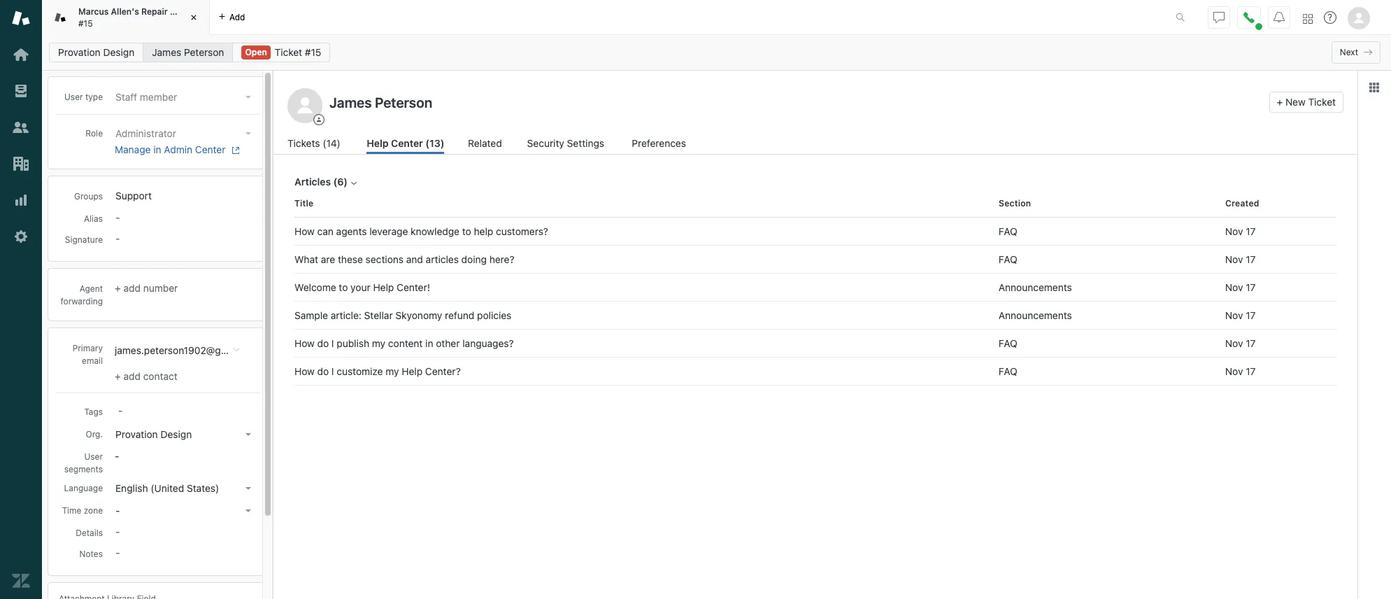 Task type: describe. For each thing, give the bounding box(es) containing it.
nov 17 for in
[[1226, 337, 1256, 349]]

article:
[[331, 309, 362, 321]]

tickets
[[288, 137, 320, 149]]

17 for help
[[1247, 225, 1256, 237]]

what are these sections and articles doing here?
[[295, 253, 515, 265]]

sample article: stellar skyonomy refund policies
[[295, 309, 512, 321]]

design inside button
[[161, 428, 192, 440]]

provation design link
[[49, 43, 144, 62]]

english
[[115, 482, 148, 494]]

faq for customers?
[[999, 225, 1018, 237]]

details
[[76, 528, 103, 538]]

1 horizontal spatial center
[[391, 137, 423, 149]]

staff
[[115, 91, 137, 103]]

add for add contact
[[123, 370, 141, 382]]

section
[[999, 198, 1032, 208]]

get started image
[[12, 45, 30, 64]]

administrator
[[115, 127, 176, 139]]

zendesk products image
[[1304, 14, 1314, 23]]

17 for in
[[1247, 337, 1256, 349]]

secondary element
[[42, 38, 1392, 66]]

4 17 from the top
[[1247, 309, 1256, 321]]

and
[[406, 253, 423, 265]]

arrow down image for staff member
[[246, 96, 251, 99]]

add for add number
[[123, 282, 141, 294]]

primary email
[[73, 343, 103, 366]]

user segments
[[64, 451, 103, 474]]

sample
[[295, 309, 328, 321]]

how for how do i customize my help center?
[[295, 365, 315, 377]]

faq for other
[[999, 337, 1018, 349]]

knowledge
[[411, 225, 460, 237]]

welcome
[[295, 281, 336, 293]]

here?
[[490, 253, 515, 265]]

how do i publish my content in other languages?
[[295, 337, 514, 349]]

welcome to your help center!
[[295, 281, 430, 293]]

repair
[[141, 6, 168, 17]]

(united
[[151, 482, 184, 494]]

- inside button
[[115, 505, 120, 516]]

time zone
[[62, 505, 103, 516]]

james
[[152, 46, 181, 58]]

+ new ticket button
[[1270, 92, 1344, 113]]

type
[[85, 92, 103, 102]]

4 nov from the top
[[1226, 309, 1244, 321]]

segments
[[64, 464, 103, 474]]

next
[[1341, 47, 1359, 57]]

4 nov 17 from the top
[[1226, 309, 1256, 321]]

- button
[[111, 501, 257, 521]]

+ for + new ticket
[[1278, 96, 1284, 108]]

signature
[[65, 234, 103, 245]]

articles
[[426, 253, 459, 265]]

refund
[[445, 309, 475, 321]]

next button
[[1332, 41, 1381, 64]]

notes
[[79, 549, 103, 559]]

security
[[527, 137, 565, 149]]

primary
[[73, 343, 103, 353]]

nov for in
[[1226, 337, 1244, 349]]

tags
[[84, 407, 103, 417]]

agent forwarding
[[61, 283, 103, 307]]

provation design button
[[111, 425, 257, 444]]

allen's
[[111, 6, 139, 17]]

alias
[[84, 213, 103, 224]]

user for user type
[[64, 92, 83, 102]]

0 vertical spatial -
[[115, 450, 119, 462]]

+ new ticket
[[1278, 96, 1337, 108]]

doing
[[462, 253, 487, 265]]

button displays agent's chat status as invisible. image
[[1214, 12, 1225, 23]]

manage in admin center
[[115, 143, 226, 155]]

4 faq from the top
[[999, 365, 1018, 377]]

ticket #15
[[275, 46, 322, 58]]

member
[[140, 91, 177, 103]]

i for customize
[[332, 365, 334, 377]]

skyonomy
[[396, 309, 443, 321]]

manage
[[115, 143, 151, 155]]

tickets (14)
[[288, 137, 341, 149]]

tab containing marcus allen's repair ticket
[[42, 0, 210, 35]]

these
[[338, 253, 363, 265]]

reporting image
[[12, 191, 30, 209]]

are
[[321, 253, 335, 265]]

arrow down image for english (united states)
[[246, 487, 251, 490]]

0 horizontal spatial center
[[195, 143, 226, 155]]

customize
[[337, 365, 383, 377]]

agents
[[336, 225, 367, 237]]

do for customize
[[317, 365, 329, 377]]

(14)
[[323, 137, 341, 149]]

james peterson
[[152, 46, 224, 58]]

- field
[[113, 403, 257, 418]]

zone
[[84, 505, 103, 516]]

created
[[1226, 198, 1260, 208]]

announcements for welcome to your help center!
[[999, 281, 1073, 293]]

how for how do i publish my content in other languages?
[[295, 337, 315, 349]]

add inside popup button
[[230, 12, 245, 22]]

how for how can agents leverage knowledge to help customers?
[[295, 225, 315, 237]]

peterson
[[184, 46, 224, 58]]

other
[[436, 337, 460, 349]]

do for publish
[[317, 337, 329, 349]]

17 for doing
[[1247, 253, 1256, 265]]

publish
[[337, 337, 370, 349]]

provation design inside provation design button
[[115, 428, 192, 440]]

add button
[[210, 0, 254, 34]]

language
[[64, 483, 103, 493]]

#15 inside secondary element
[[305, 46, 322, 58]]

0 vertical spatial help
[[367, 137, 389, 149]]

arrow down image for administrator
[[246, 132, 251, 135]]

17 for center?
[[1247, 365, 1256, 377]]

i for publish
[[332, 337, 334, 349]]

nov for doing
[[1226, 253, 1244, 265]]

leverage
[[370, 225, 408, 237]]

agent
[[80, 283, 103, 294]]



Task type: locate. For each thing, give the bounding box(es) containing it.
forwarding
[[61, 296, 103, 307]]

stellar
[[364, 309, 393, 321]]

- right the zone on the left of page
[[115, 505, 120, 516]]

customers image
[[12, 118, 30, 136]]

0 vertical spatial #15
[[78, 18, 93, 28]]

organizations image
[[12, 155, 30, 173]]

3 nov 17 from the top
[[1226, 281, 1256, 293]]

main element
[[0, 0, 42, 599]]

marcus allen's repair ticket #15
[[78, 6, 195, 28]]

zendesk image
[[12, 572, 30, 590]]

provation down marcus at top left
[[58, 46, 101, 58]]

3 how from the top
[[295, 365, 315, 377]]

3 nov from the top
[[1226, 281, 1244, 293]]

can
[[317, 225, 334, 237]]

1 horizontal spatial design
[[161, 428, 192, 440]]

(13)
[[426, 137, 445, 149]]

provation design down marcus at top left
[[58, 46, 135, 58]]

arrow down image inside staff member button
[[246, 96, 251, 99]]

ticket
[[170, 6, 195, 17], [275, 46, 302, 58], [1309, 96, 1337, 108]]

ticket inside marcus allen's repair ticket #15
[[170, 6, 195, 17]]

provation
[[58, 46, 101, 58], [115, 428, 158, 440]]

1 nov 17 from the top
[[1226, 225, 1256, 237]]

0 horizontal spatial provation
[[58, 46, 101, 58]]

1 vertical spatial my
[[386, 365, 399, 377]]

add left contact
[[123, 370, 141, 382]]

1 faq from the top
[[999, 225, 1018, 237]]

1 how from the top
[[295, 225, 315, 237]]

number
[[143, 282, 178, 294]]

notifications image
[[1274, 12, 1286, 23]]

help right (14)
[[367, 137, 389, 149]]

1 vertical spatial arrow down image
[[246, 132, 251, 135]]

english (united states)
[[115, 482, 219, 494]]

0 vertical spatial do
[[317, 337, 329, 349]]

announcements
[[999, 281, 1073, 293], [999, 309, 1073, 321]]

2 vertical spatial ticket
[[1309, 96, 1337, 108]]

1 horizontal spatial to
[[462, 225, 472, 237]]

nov
[[1226, 225, 1244, 237], [1226, 253, 1244, 265], [1226, 281, 1244, 293], [1226, 309, 1244, 321], [1226, 337, 1244, 349], [1226, 365, 1244, 377]]

1 vertical spatial user
[[84, 451, 103, 462]]

1 nov from the top
[[1226, 225, 1244, 237]]

user
[[64, 92, 83, 102], [84, 451, 103, 462]]

apps image
[[1370, 82, 1381, 93]]

ticket inside secondary element
[[275, 46, 302, 58]]

0 vertical spatial provation design
[[58, 46, 135, 58]]

+
[[1278, 96, 1284, 108], [115, 282, 121, 294], [115, 370, 121, 382]]

arrow down image inside administrator button
[[246, 132, 251, 135]]

do
[[317, 337, 329, 349], [317, 365, 329, 377]]

arrow down image for -
[[246, 509, 251, 512]]

1 horizontal spatial in
[[426, 337, 434, 349]]

help
[[367, 137, 389, 149], [373, 281, 394, 293], [402, 365, 423, 377]]

how
[[295, 225, 315, 237], [295, 337, 315, 349], [295, 365, 315, 377]]

do left publish at the bottom left of the page
[[317, 337, 329, 349]]

0 vertical spatial ticket
[[170, 6, 195, 17]]

0 vertical spatial user
[[64, 92, 83, 102]]

zendesk support image
[[12, 9, 30, 27]]

ticket right the open
[[275, 46, 302, 58]]

0 horizontal spatial in
[[153, 143, 161, 155]]

0 vertical spatial to
[[462, 225, 472, 237]]

james.peterson1902@gmail.com
[[115, 344, 261, 356]]

announcements for sample article: stellar skyonomy refund policies
[[999, 309, 1073, 321]]

1 vertical spatial provation
[[115, 428, 158, 440]]

3 17 from the top
[[1247, 281, 1256, 293]]

- right user segments
[[115, 450, 119, 462]]

how left customize
[[295, 365, 315, 377]]

0 horizontal spatial to
[[339, 281, 348, 293]]

help down "content"
[[402, 365, 423, 377]]

0 vertical spatial announcements
[[999, 281, 1073, 293]]

None text field
[[325, 92, 1264, 113]]

views image
[[12, 82, 30, 100]]

arrow down image for provation design
[[246, 433, 251, 436]]

admin image
[[12, 227, 30, 246]]

+ right agent
[[115, 282, 121, 294]]

2 announcements from the top
[[999, 309, 1073, 321]]

1 vertical spatial do
[[317, 365, 329, 377]]

17
[[1247, 225, 1256, 237], [1247, 253, 1256, 265], [1247, 281, 1256, 293], [1247, 309, 1256, 321], [1247, 337, 1256, 349], [1247, 365, 1256, 377]]

0 vertical spatial add
[[230, 12, 245, 22]]

(6)
[[334, 176, 348, 188]]

1 17 from the top
[[1247, 225, 1256, 237]]

2 nov 17 from the top
[[1226, 253, 1256, 265]]

do left customize
[[317, 365, 329, 377]]

5 nov from the top
[[1226, 337, 1244, 349]]

1 vertical spatial -
[[115, 505, 120, 516]]

contact
[[143, 370, 178, 382]]

center
[[391, 137, 423, 149], [195, 143, 226, 155]]

languages?
[[463, 337, 514, 349]]

my for help
[[386, 365, 399, 377]]

add left number
[[123, 282, 141, 294]]

1 vertical spatial #15
[[305, 46, 322, 58]]

policies
[[477, 309, 512, 321]]

1 vertical spatial to
[[339, 281, 348, 293]]

center?
[[425, 365, 461, 377]]

arrow down image down the english (united states) button
[[246, 509, 251, 512]]

0 vertical spatial in
[[153, 143, 161, 155]]

close image
[[187, 10, 201, 24]]

1 vertical spatial announcements
[[999, 309, 1073, 321]]

nov for center?
[[1226, 365, 1244, 377]]

arrow down image inside the english (united states) button
[[246, 487, 251, 490]]

center right admin
[[195, 143, 226, 155]]

arrow down image inside provation design button
[[246, 433, 251, 436]]

2 17 from the top
[[1247, 253, 1256, 265]]

your
[[351, 281, 371, 293]]

customers?
[[496, 225, 549, 237]]

groups
[[74, 191, 103, 202]]

role
[[86, 128, 103, 139]]

0 vertical spatial i
[[332, 337, 334, 349]]

i left customize
[[332, 365, 334, 377]]

+ for + add contact
[[115, 370, 121, 382]]

manage in admin center link
[[115, 143, 251, 156]]

james peterson link
[[143, 43, 233, 62]]

settings
[[567, 137, 605, 149]]

content
[[388, 337, 423, 349]]

arrow down image up "manage in admin center" link
[[246, 132, 251, 135]]

5 nov 17 from the top
[[1226, 337, 1256, 349]]

support
[[115, 190, 152, 202]]

1 i from the top
[[332, 337, 334, 349]]

2 i from the top
[[332, 365, 334, 377]]

design inside secondary element
[[103, 46, 135, 58]]

arrow down image right "states)"
[[246, 487, 251, 490]]

+ left "new"
[[1278, 96, 1284, 108]]

arrow down image
[[246, 433, 251, 436], [246, 487, 251, 490]]

get help image
[[1325, 11, 1337, 24]]

+ add contact
[[115, 370, 178, 382]]

1 horizontal spatial provation
[[115, 428, 158, 440]]

my down "how do i publish my content in other languages?"
[[386, 365, 399, 377]]

arrow down image down '-' field
[[246, 433, 251, 436]]

add up the open
[[230, 12, 245, 22]]

2 vertical spatial help
[[402, 365, 423, 377]]

1 announcements from the top
[[999, 281, 1073, 293]]

open
[[245, 47, 267, 57]]

2 nov from the top
[[1226, 253, 1244, 265]]

provation right 'org.'
[[115, 428, 158, 440]]

to
[[462, 225, 472, 237], [339, 281, 348, 293]]

0 vertical spatial arrow down image
[[246, 96, 251, 99]]

in left 'other'
[[426, 337, 434, 349]]

#15 inside marcus allen's repair ticket #15
[[78, 18, 93, 28]]

administrator button
[[111, 124, 257, 143]]

3 faq from the top
[[999, 337, 1018, 349]]

ticket right repair
[[170, 6, 195, 17]]

#15
[[78, 18, 93, 28], [305, 46, 322, 58]]

0 vertical spatial my
[[372, 337, 386, 349]]

org.
[[86, 429, 103, 439]]

0 vertical spatial arrow down image
[[246, 433, 251, 436]]

my for content
[[372, 337, 386, 349]]

1 vertical spatial provation design
[[115, 428, 192, 440]]

admin
[[164, 143, 193, 155]]

2 vertical spatial arrow down image
[[246, 509, 251, 512]]

2 arrow down image from the top
[[246, 487, 251, 490]]

1 vertical spatial in
[[426, 337, 434, 349]]

how left can
[[295, 225, 315, 237]]

user up segments
[[84, 451, 103, 462]]

related
[[468, 137, 502, 149]]

design down '-' field
[[161, 428, 192, 440]]

1 vertical spatial ticket
[[275, 46, 302, 58]]

#15 right the open
[[305, 46, 322, 58]]

0 vertical spatial +
[[1278, 96, 1284, 108]]

1 vertical spatial help
[[373, 281, 394, 293]]

1 horizontal spatial #15
[[305, 46, 322, 58]]

english (united states) button
[[111, 479, 257, 498]]

marcus
[[78, 6, 109, 17]]

help right your
[[373, 281, 394, 293]]

my
[[372, 337, 386, 349], [386, 365, 399, 377]]

provation design
[[58, 46, 135, 58], [115, 428, 192, 440]]

nov 17 for doing
[[1226, 253, 1256, 265]]

help center (13) link
[[367, 136, 445, 154]]

#15 down marcus at top left
[[78, 18, 93, 28]]

2 how from the top
[[295, 337, 315, 349]]

3 arrow down image from the top
[[246, 509, 251, 512]]

provation inside secondary element
[[58, 46, 101, 58]]

help center (13)
[[367, 137, 445, 149]]

time
[[62, 505, 81, 516]]

tickets (14) link
[[288, 136, 343, 154]]

title
[[295, 198, 314, 208]]

0 vertical spatial provation
[[58, 46, 101, 58]]

1 horizontal spatial user
[[84, 451, 103, 462]]

1 vertical spatial +
[[115, 282, 121, 294]]

ticket inside + new ticket button
[[1309, 96, 1337, 108]]

how can agents leverage knowledge to help customers?
[[295, 225, 549, 237]]

sections
[[366, 253, 404, 265]]

0 vertical spatial design
[[103, 46, 135, 58]]

what
[[295, 253, 318, 265]]

to left 'help'
[[462, 225, 472, 237]]

arrow down image down the open
[[246, 96, 251, 99]]

0 horizontal spatial user
[[64, 92, 83, 102]]

design down marcus allen's repair ticket #15
[[103, 46, 135, 58]]

1 vertical spatial design
[[161, 428, 192, 440]]

2 do from the top
[[317, 365, 329, 377]]

6 17 from the top
[[1247, 365, 1256, 377]]

user for user segments
[[84, 451, 103, 462]]

6 nov from the top
[[1226, 365, 1244, 377]]

preferences link
[[632, 136, 689, 154]]

+ add number
[[115, 282, 178, 294]]

faq
[[999, 225, 1018, 237], [999, 253, 1018, 265], [999, 337, 1018, 349], [999, 365, 1018, 377]]

center!
[[397, 281, 430, 293]]

related link
[[468, 136, 504, 154]]

tab
[[42, 0, 210, 35]]

my right publish at the bottom left of the page
[[372, 337, 386, 349]]

email
[[82, 355, 103, 366]]

how do i customize my help center?
[[295, 365, 461, 377]]

provation design down '-' field
[[115, 428, 192, 440]]

0 horizontal spatial ticket
[[170, 6, 195, 17]]

+ for + add number
[[115, 282, 121, 294]]

tabs tab list
[[42, 0, 1162, 35]]

user left type
[[64, 92, 83, 102]]

0 vertical spatial how
[[295, 225, 315, 237]]

user type
[[64, 92, 103, 102]]

2 vertical spatial +
[[115, 370, 121, 382]]

nov 17 for help
[[1226, 225, 1256, 237]]

ticket right "new"
[[1309, 96, 1337, 108]]

+ inside button
[[1278, 96, 1284, 108]]

+ left contact
[[115, 370, 121, 382]]

arrow down image
[[246, 96, 251, 99], [246, 132, 251, 135], [246, 509, 251, 512]]

5 17 from the top
[[1247, 337, 1256, 349]]

provation design inside provation design link
[[58, 46, 135, 58]]

nov 17 for center?
[[1226, 365, 1256, 377]]

2 vertical spatial how
[[295, 365, 315, 377]]

provation inside button
[[115, 428, 158, 440]]

staff member
[[115, 91, 177, 103]]

2 vertical spatial add
[[123, 370, 141, 382]]

i left publish at the bottom left of the page
[[332, 337, 334, 349]]

faq for here?
[[999, 253, 1018, 265]]

0 horizontal spatial #15
[[78, 18, 93, 28]]

in
[[153, 143, 161, 155], [426, 337, 434, 349]]

2 arrow down image from the top
[[246, 132, 251, 135]]

1 vertical spatial how
[[295, 337, 315, 349]]

1 arrow down image from the top
[[246, 96, 251, 99]]

i
[[332, 337, 334, 349], [332, 365, 334, 377]]

how down sample
[[295, 337, 315, 349]]

2 faq from the top
[[999, 253, 1018, 265]]

1 vertical spatial add
[[123, 282, 141, 294]]

1 horizontal spatial ticket
[[275, 46, 302, 58]]

1 vertical spatial i
[[332, 365, 334, 377]]

center left (13)
[[391, 137, 423, 149]]

1 arrow down image from the top
[[246, 433, 251, 436]]

new
[[1286, 96, 1306, 108]]

arrow down image inside - button
[[246, 509, 251, 512]]

preferences
[[632, 137, 687, 149]]

6 nov 17 from the top
[[1226, 365, 1256, 377]]

1 vertical spatial arrow down image
[[246, 487, 251, 490]]

0 horizontal spatial design
[[103, 46, 135, 58]]

2 horizontal spatial ticket
[[1309, 96, 1337, 108]]

user inside user segments
[[84, 451, 103, 462]]

in down administrator
[[153, 143, 161, 155]]

security settings
[[527, 137, 605, 149]]

nov for help
[[1226, 225, 1244, 237]]

1 do from the top
[[317, 337, 329, 349]]

to left your
[[339, 281, 348, 293]]



Task type: vqa. For each thing, say whether or not it's contained in the screenshot.
first Nov 17 from the bottom of the page
yes



